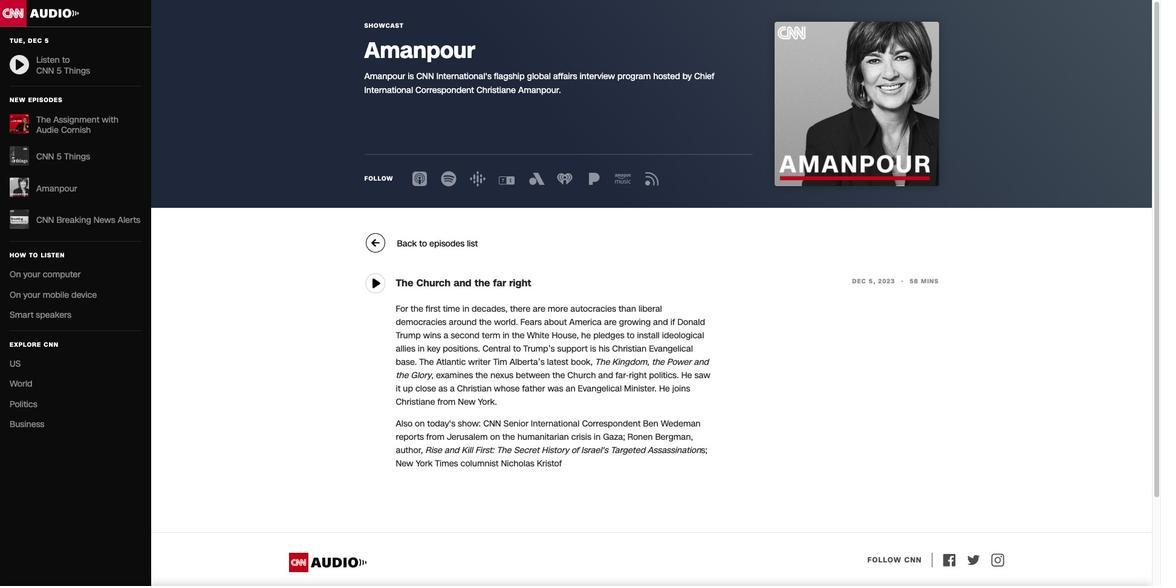 Task type: vqa. For each thing, say whether or not it's contained in the screenshot.
Audio link
no



Task type: locate. For each thing, give the bounding box(es) containing it.
how to listen
[[10, 252, 65, 260]]

amanpour.
[[518, 85, 561, 96]]

on
[[10, 269, 21, 281], [10, 289, 21, 301]]

flagship
[[494, 71, 525, 82]]

business link
[[10, 419, 142, 431]]

device
[[71, 289, 97, 301]]

on your mobile device
[[10, 289, 97, 301]]

things
[[64, 151, 90, 163]]

0 vertical spatial on
[[10, 269, 21, 281]]

alerts
[[118, 215, 140, 226]]

follow
[[364, 175, 393, 183], [868, 556, 902, 566]]

amanpour down the 5
[[36, 183, 77, 194]]

world link
[[10, 379, 142, 390]]

with
[[102, 114, 118, 126]]

list
[[467, 238, 478, 250]]

follow for follow
[[364, 175, 393, 183]]

your
[[23, 269, 40, 281], [23, 289, 40, 301]]

us link
[[10, 358, 142, 370]]

new episodes
[[10, 96, 63, 105]]

the
[[36, 114, 51, 126]]

affairs
[[553, 71, 577, 82]]

us
[[10, 358, 21, 370]]

back to episodes list
[[397, 238, 478, 250]]

speakers
[[36, 310, 71, 321]]

listen
[[41, 252, 65, 260]]

1 vertical spatial your
[[23, 289, 40, 301]]

amanpour
[[364, 36, 475, 66], [364, 71, 405, 82], [36, 183, 77, 194]]

play/pause element
[[364, 273, 386, 298]]

0 horizontal spatial follow
[[364, 175, 393, 183]]

1 vertical spatial on
[[10, 289, 21, 301]]

amanpour up is
[[364, 36, 475, 66]]

cnn
[[416, 71, 434, 82], [36, 151, 54, 163], [36, 215, 54, 226], [44, 341, 59, 349], [905, 556, 922, 566]]

1 horizontal spatial follow
[[868, 556, 902, 566]]

2 your from the top
[[23, 289, 40, 301]]

politics link
[[10, 399, 142, 410]]

cnn right explore
[[44, 341, 59, 349]]

0 vertical spatial follow
[[364, 175, 393, 183]]

cnn 5 things
[[36, 151, 90, 163]]

hosted
[[653, 71, 680, 82]]

episodes
[[429, 238, 465, 250]]

on down how
[[10, 269, 21, 281]]

christiane amanpour image
[[775, 22, 939, 186]]

amanpour up international
[[364, 71, 405, 82]]

your up smart speakers
[[23, 289, 40, 301]]

breaking
[[56, 215, 91, 226]]

your down to
[[23, 269, 40, 281]]

showcast
[[364, 22, 404, 30]]

1 vertical spatial follow
[[868, 556, 902, 566]]

0 vertical spatial your
[[23, 269, 40, 281]]

episodes
[[28, 96, 63, 105]]

on your mobile device link
[[10, 289, 142, 301]]

1 on from the top
[[10, 269, 21, 281]]

explore cnn
[[10, 341, 59, 349]]

facebook image
[[942, 553, 957, 568]]

cnn 5 things link
[[10, 146, 142, 168]]

cnn breaking news alerts
[[36, 215, 140, 226]]

computer
[[43, 269, 81, 281]]

your for mobile
[[23, 289, 40, 301]]

explore
[[10, 341, 41, 349]]

on for on your mobile device
[[10, 289, 21, 301]]

on up smart
[[10, 289, 21, 301]]

the assignment with audie cornish
[[36, 114, 118, 136]]

cnn right is
[[416, 71, 434, 82]]

2 on from the top
[[10, 289, 21, 301]]

1 your from the top
[[23, 269, 40, 281]]

on your computer
[[10, 269, 81, 281]]



Task type: describe. For each thing, give the bounding box(es) containing it.
audie
[[36, 125, 59, 136]]

cnn breaking news alerts link
[[10, 210, 142, 232]]

new
[[10, 96, 26, 105]]

smart speakers
[[10, 310, 71, 321]]

cnn left breaking
[[36, 215, 54, 226]]

international
[[364, 85, 413, 96]]

to
[[419, 238, 427, 250]]

global
[[527, 71, 551, 82]]

1 vertical spatial amanpour
[[364, 71, 405, 82]]

on for on your computer
[[10, 269, 21, 281]]

news
[[94, 215, 115, 226]]

cnn inside showcast amanpour amanpour is cnn international's flagship global affairs interview program hosted by chief international correspondent christiane amanpour.
[[416, 71, 434, 82]]

chief
[[694, 71, 715, 82]]

to
[[29, 252, 38, 260]]

back
[[397, 238, 417, 250]]

cnn left the 5
[[36, 151, 54, 163]]

the assignment with audie cornish link
[[10, 114, 142, 136]]

is
[[408, 71, 414, 82]]

cornish
[[61, 125, 91, 136]]

correspondent
[[416, 85, 474, 96]]

world
[[10, 379, 32, 390]]

by
[[683, 71, 692, 82]]

0 vertical spatial amanpour
[[364, 36, 475, 66]]

interview
[[580, 71, 615, 82]]

international's
[[437, 71, 492, 82]]

assignment
[[53, 114, 99, 126]]

program
[[618, 71, 651, 82]]

twitter image
[[966, 553, 981, 568]]

christiane
[[477, 85, 516, 96]]

politics
[[10, 399, 37, 410]]

how
[[10, 252, 26, 260]]

smart
[[10, 310, 34, 321]]

5
[[56, 151, 62, 163]]

follow for follow cnn
[[868, 556, 902, 566]]

2 vertical spatial amanpour
[[36, 183, 77, 194]]

on your computer link
[[10, 269, 142, 281]]

instagram image
[[990, 553, 1005, 568]]

smart speakers link
[[10, 310, 142, 321]]

showcast amanpour amanpour is cnn international's flagship global affairs interview program hosted by chief international correspondent christiane amanpour.
[[364, 22, 715, 96]]

cnn left facebook icon
[[905, 556, 922, 566]]

your for computer
[[23, 269, 40, 281]]

amanpour link
[[10, 178, 142, 200]]

business
[[10, 419, 44, 431]]

follow cnn
[[868, 556, 922, 566]]

mobile
[[43, 289, 69, 301]]



